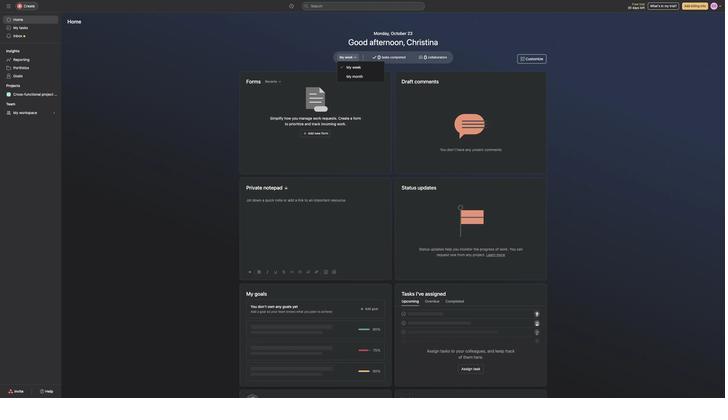 Task type: vqa. For each thing, say whether or not it's contained in the screenshot.
a within You Don'T Own Any Goals Yet Add A Goal So Your Team Knows What You Plan To Achieve
yes



Task type: locate. For each thing, give the bounding box(es) containing it.
my down team
[[13, 111, 18, 115]]

0 horizontal spatial goal
[[260, 310, 266, 314]]

project.
[[473, 253, 485, 257]]

0 vertical spatial week
[[345, 55, 353, 59]]

strikethrough image
[[282, 271, 285, 274]]

don't inside you don't own any goals yet add a goal so your team knows what you plan to achieve
[[258, 305, 267, 309]]

info
[[700, 4, 706, 8]]

portfolios
[[13, 66, 29, 70]]

tasks inside assign tasks to your colleagues, and keep track of them here.
[[440, 349, 450, 354]]

good
[[348, 37, 368, 47]]

team button
[[0, 102, 15, 107]]

add goal
[[365, 307, 378, 311]]

one
[[450, 253, 456, 257]]

my inside teams element
[[13, 111, 18, 115]]

0 horizontal spatial assign
[[427, 349, 439, 354]]

0 horizontal spatial and
[[305, 122, 311, 126]]

emoji image
[[324, 270, 328, 274]]

1 0 from the left
[[378, 54, 381, 60]]

1 vertical spatial any
[[466, 253, 472, 257]]

week
[[345, 55, 353, 59], [352, 65, 361, 69]]

0 vertical spatial assign
[[427, 349, 439, 354]]

you right "what"
[[304, 310, 309, 314]]

collaborators
[[428, 55, 447, 59]]

2 horizontal spatial to
[[451, 349, 455, 354]]

notepad
[[263, 185, 282, 191]]

you left have
[[440, 148, 446, 152]]

plan right project
[[54, 92, 61, 97]]

1 horizontal spatial assign
[[461, 367, 472, 371]]

my for my tasks link
[[13, 26, 18, 30]]

my for my workspace link
[[13, 111, 18, 115]]

1 horizontal spatial home
[[67, 19, 81, 25]]

0 horizontal spatial tasks
[[19, 26, 28, 30]]

add inside you don't own any goals yet add a goal so your team knows what you plan to achieve
[[251, 310, 256, 314]]

0 horizontal spatial home
[[13, 17, 23, 22]]

trial?
[[670, 4, 677, 8]]

you don't have any unsent comments
[[440, 148, 502, 152]]

2 horizontal spatial you
[[510, 247, 516, 252]]

0 vertical spatial tasks
[[19, 26, 28, 30]]

home link
[[3, 16, 58, 24]]

trial
[[639, 2, 645, 6]]

create up home link
[[24, 4, 35, 8]]

christina
[[407, 37, 438, 47]]

0 horizontal spatial work.
[[337, 122, 346, 126]]

my inside 'link'
[[346, 65, 351, 69]]

to inside simplify how you manage work requests. create a form to prioritize and track incoming work.
[[285, 122, 288, 126]]

1 vertical spatial create
[[338, 116, 349, 121]]

1 vertical spatial your
[[456, 349, 464, 354]]

1 vertical spatial assign
[[461, 367, 472, 371]]

updates
[[431, 247, 444, 252]]

0 for collaborators
[[424, 54, 427, 60]]

90% up 75%
[[373, 328, 380, 332]]

your
[[271, 310, 277, 314], [456, 349, 464, 354]]

0 vertical spatial any
[[465, 148, 471, 152]]

track down work
[[312, 122, 320, 126]]

goal inside button
[[372, 307, 378, 311]]

1 vertical spatial you
[[453, 247, 459, 252]]

my inside global element
[[13, 26, 18, 30]]

week up month
[[352, 65, 361, 69]]

my goals
[[246, 291, 267, 297]]

completed
[[446, 299, 464, 304]]

1 horizontal spatial don't
[[447, 148, 456, 152]]

achieve
[[321, 310, 332, 314]]

0 horizontal spatial 0
[[378, 54, 381, 60]]

0 vertical spatial and
[[305, 122, 311, 126]]

free trial 30 days left
[[628, 2, 645, 10]]

you
[[440, 148, 446, 152], [510, 247, 516, 252], [251, 305, 257, 309]]

add inside 'button'
[[308, 132, 314, 135]]

cross-
[[13, 92, 24, 97]]

projects element
[[0, 81, 61, 100]]

any right have
[[465, 148, 471, 152]]

1 vertical spatial you
[[510, 247, 516, 252]]

0 left collaborators
[[424, 54, 427, 60]]

add for add billing info
[[684, 4, 690, 8]]

to left colleagues,
[[451, 349, 455, 354]]

new
[[315, 132, 321, 135]]

my up the my week 'link'
[[340, 55, 344, 59]]

monitor
[[460, 247, 473, 252]]

0 vertical spatial you
[[292, 116, 298, 121]]

create button
[[15, 2, 38, 10]]

inbox
[[13, 34, 22, 38]]

0 horizontal spatial your
[[271, 310, 277, 314]]

1 vertical spatial form
[[321, 132, 328, 135]]

1 vertical spatial my week
[[346, 65, 361, 69]]

my tasks
[[13, 26, 28, 30]]

any down the monitor
[[466, 253, 472, 257]]

1 horizontal spatial of
[[495, 247, 499, 252]]

own
[[268, 305, 275, 309]]

requests.
[[322, 116, 337, 121]]

1 vertical spatial a
[[257, 310, 259, 314]]

to left achieve
[[317, 310, 320, 314]]

plan left achieve
[[310, 310, 316, 314]]

0 vertical spatial create
[[24, 4, 35, 8]]

you left the 'can'
[[510, 247, 516, 252]]

unsent
[[472, 148, 483, 152]]

0 vertical spatial to
[[285, 122, 288, 126]]

of up learn more
[[495, 247, 499, 252]]

2 vertical spatial any
[[276, 305, 282, 309]]

status updates
[[402, 185, 436, 191]]

1 horizontal spatial you
[[440, 148, 446, 152]]

a left so on the left of the page
[[257, 310, 259, 314]]

can
[[517, 247, 523, 252]]

1 horizontal spatial you
[[304, 310, 309, 314]]

my week up the my week 'link'
[[340, 55, 353, 59]]

you inside you don't own any goals yet add a goal so your team knows what you plan to achieve
[[251, 305, 257, 309]]

assign inside assign tasks to your colleagues, and keep track of them here.
[[427, 349, 439, 354]]

1 horizontal spatial 0
[[424, 54, 427, 60]]

and down manage
[[305, 122, 311, 126]]

2 vertical spatial you
[[251, 305, 257, 309]]

1 horizontal spatial a
[[350, 116, 352, 121]]

learn more
[[486, 253, 505, 257]]

1 vertical spatial 90%
[[373, 369, 380, 374]]

1 vertical spatial week
[[352, 65, 361, 69]]

0 vertical spatial your
[[271, 310, 277, 314]]

0 horizontal spatial track
[[312, 122, 320, 126]]

1 horizontal spatial work.
[[500, 247, 509, 252]]

forms
[[246, 79, 261, 85]]

help
[[445, 247, 452, 252]]

goals
[[282, 305, 292, 309]]

month
[[352, 74, 363, 79]]

add billing info button
[[682, 3, 708, 10]]

goal
[[372, 307, 378, 311], [260, 310, 266, 314]]

0 vertical spatial track
[[312, 122, 320, 126]]

0 vertical spatial form
[[353, 116, 361, 121]]

to inside you don't own any goals yet add a goal so your team knows what you plan to achieve
[[317, 310, 320, 314]]

my month link
[[337, 72, 384, 81]]

0 horizontal spatial you
[[251, 305, 257, 309]]

23
[[408, 31, 413, 36]]

don't left have
[[447, 148, 456, 152]]

search button
[[302, 2, 425, 10]]

my down my week dropdown button
[[346, 65, 351, 69]]

your right so on the left of the page
[[271, 310, 277, 314]]

week up the my week 'link'
[[345, 55, 353, 59]]

add for add new form
[[308, 132, 314, 135]]

1 vertical spatial plan
[[310, 310, 316, 314]]

work. up more
[[500, 247, 509, 252]]

free
[[632, 2, 638, 6]]

my up "inbox"
[[13, 26, 18, 30]]

work. right the incoming on the top left
[[337, 122, 346, 126]]

a right requests.
[[350, 116, 352, 121]]

don't
[[447, 148, 456, 152], [258, 305, 267, 309]]

0 vertical spatial work.
[[337, 122, 346, 126]]

0 vertical spatial you
[[440, 148, 446, 152]]

0 horizontal spatial you
[[292, 116, 298, 121]]

1 vertical spatial of
[[458, 355, 462, 360]]

work
[[313, 116, 321, 121]]

1 horizontal spatial and
[[487, 349, 494, 354]]

a inside you don't own any goals yet add a goal so your team knows what you plan to achieve
[[257, 310, 259, 314]]

you up prioritize
[[292, 116, 298, 121]]

1 horizontal spatial your
[[456, 349, 464, 354]]

italics image
[[266, 271, 269, 274]]

90% down 75%
[[373, 369, 380, 374]]

private notepad
[[246, 185, 282, 191]]

1 horizontal spatial plan
[[310, 310, 316, 314]]

you inside status updates help you monitor the progress of work. you can request one from any project.
[[510, 247, 516, 252]]

2 90% from the top
[[373, 369, 380, 374]]

0 horizontal spatial don't
[[258, 305, 267, 309]]

cross-functional project plan link
[[3, 90, 61, 99]]

you down my goals
[[251, 305, 257, 309]]

2 horizontal spatial you
[[453, 247, 459, 252]]

don't left own
[[258, 305, 267, 309]]

2 horizontal spatial tasks
[[440, 349, 450, 354]]

0 left the tasks completed
[[378, 54, 381, 60]]

my week up my month
[[346, 65, 361, 69]]

global element
[[0, 13, 61, 43]]

reporting
[[13, 57, 29, 62]]

2 vertical spatial tasks
[[440, 349, 450, 354]]

track
[[312, 122, 320, 126], [505, 349, 515, 354]]

1 horizontal spatial goal
[[372, 307, 378, 311]]

assign for assign task
[[461, 367, 472, 371]]

left
[[640, 6, 645, 10]]

1 vertical spatial and
[[487, 349, 494, 354]]

0 horizontal spatial of
[[458, 355, 462, 360]]

learn
[[486, 253, 496, 257]]

assign inside "assign task" button
[[461, 367, 472, 371]]

0 horizontal spatial to
[[285, 122, 288, 126]]

0 vertical spatial a
[[350, 116, 352, 121]]

1 horizontal spatial track
[[505, 349, 515, 354]]

to
[[285, 122, 288, 126], [317, 310, 320, 314], [451, 349, 455, 354]]

a inside simplify how you manage work requests. create a form to prioritize and track incoming work.
[[350, 116, 352, 121]]

2 0 from the left
[[424, 54, 427, 60]]

any up team
[[276, 305, 282, 309]]

team
[[6, 102, 15, 106]]

from
[[457, 253, 465, 257]]

track right the keep in the right of the page
[[505, 349, 515, 354]]

a
[[350, 116, 352, 121], [257, 310, 259, 314]]

0 vertical spatial plan
[[54, 92, 61, 97]]

1 90% from the top
[[373, 328, 380, 332]]

draft comments
[[402, 79, 439, 85]]

1 vertical spatial work.
[[500, 247, 509, 252]]

toolbar
[[246, 266, 385, 278]]

track inside simplify how you manage work requests. create a form to prioritize and track incoming work.
[[312, 122, 320, 126]]

1 horizontal spatial create
[[338, 116, 349, 121]]

0 vertical spatial don't
[[447, 148, 456, 152]]

0 horizontal spatial form
[[321, 132, 328, 135]]

any for you don't own any goals yet add a goal so your team knows what you plan to achieve
[[276, 305, 282, 309]]

your up them
[[456, 349, 464, 354]]

add billing info
[[684, 4, 706, 8]]

tasks completed
[[382, 55, 406, 59]]

inbox link
[[3, 32, 58, 40]]

my
[[665, 4, 669, 8]]

1 vertical spatial don't
[[258, 305, 267, 309]]

create
[[24, 4, 35, 8], [338, 116, 349, 121]]

to down how
[[285, 122, 288, 126]]

any for you don't have any unsent comments
[[465, 148, 471, 152]]

0 vertical spatial 90%
[[373, 328, 380, 332]]

0 horizontal spatial a
[[257, 310, 259, 314]]

2 vertical spatial you
[[304, 310, 309, 314]]

you up one at the right bottom
[[453, 247, 459, 252]]

1 horizontal spatial form
[[353, 116, 361, 121]]

days
[[632, 6, 639, 10]]

tasks inside global element
[[19, 26, 28, 30]]

learn more link
[[486, 253, 505, 257]]

tasks i've assigned
[[402, 291, 446, 297]]

tasks
[[19, 26, 28, 30], [382, 55, 389, 59], [440, 349, 450, 354]]

you
[[292, 116, 298, 121], [453, 247, 459, 252], [304, 310, 309, 314]]

2 vertical spatial to
[[451, 349, 455, 354]]

add for add goal
[[365, 307, 371, 311]]

work. inside status updates help you monitor the progress of work. you can request one from any project.
[[500, 247, 509, 252]]

my week inside 'link'
[[346, 65, 361, 69]]

afternoon,
[[369, 37, 405, 47]]

assign
[[427, 349, 439, 354], [461, 367, 472, 371]]

1 vertical spatial to
[[317, 310, 320, 314]]

any inside you don't own any goals yet add a goal so your team knows what you plan to achieve
[[276, 305, 282, 309]]

0 vertical spatial of
[[495, 247, 499, 252]]

of left them
[[458, 355, 462, 360]]

0 horizontal spatial plan
[[54, 92, 61, 97]]

0 vertical spatial my week
[[340, 55, 353, 59]]

and left the keep in the right of the page
[[487, 349, 494, 354]]

1 vertical spatial track
[[505, 349, 515, 354]]

search
[[311, 4, 322, 8]]

1 horizontal spatial tasks
[[382, 55, 389, 59]]

create right requests.
[[338, 116, 349, 121]]

0 horizontal spatial create
[[24, 4, 35, 8]]

my week button
[[337, 54, 359, 61]]

add
[[684, 4, 690, 8], [308, 132, 314, 135], [365, 307, 371, 311], [251, 310, 256, 314]]

1 horizontal spatial to
[[317, 310, 320, 314]]

my week
[[340, 55, 353, 59], [346, 65, 361, 69]]



Task type: describe. For each thing, give the bounding box(es) containing it.
status updates help you monitor the progress of work. you can request one from any project.
[[419, 247, 523, 257]]

you for you don't own any goals yet add a goal so your team knows what you plan to achieve
[[251, 305, 257, 309]]

don't for own
[[258, 305, 267, 309]]

1 vertical spatial tasks
[[382, 55, 389, 59]]

customize
[[526, 57, 543, 61]]

comments
[[484, 148, 502, 152]]

reporting link
[[3, 56, 58, 64]]

numbered list image
[[307, 271, 310, 274]]

tasks for my tasks
[[19, 26, 28, 30]]

here.
[[474, 355, 483, 360]]

home inside global element
[[13, 17, 23, 22]]

plan inside 'link'
[[54, 92, 61, 97]]

tasks
[[402, 291, 415, 297]]

recents
[[265, 80, 277, 84]]

your inside you don't own any goals yet add a goal so your team knows what you plan to achieve
[[271, 310, 277, 314]]

a for goal
[[257, 310, 259, 314]]

my for the my week 'link'
[[346, 65, 351, 69]]

my inside dropdown button
[[340, 55, 344, 59]]

completed button
[[446, 299, 464, 306]]

search list box
[[302, 2, 425, 10]]

add new form button
[[301, 130, 330, 137]]

0 for tasks completed
[[378, 54, 381, 60]]

you don't own any goals yet add a goal so your team knows what you plan to achieve
[[251, 305, 332, 314]]

cross-functional project plan
[[13, 92, 61, 97]]

assign task
[[461, 367, 480, 371]]

and inside simplify how you manage work requests. create a form to prioritize and track incoming work.
[[305, 122, 311, 126]]

a for form
[[350, 116, 352, 121]]

form inside simplify how you manage work requests. create a form to prioritize and track incoming work.
[[353, 116, 361, 121]]

link image
[[315, 271, 318, 274]]

monday, october 23 good afternoon, christina
[[348, 31, 438, 47]]

workspace
[[19, 111, 37, 115]]

my workspace link
[[3, 109, 58, 117]]

invite
[[14, 390, 24, 394]]

completed
[[390, 55, 406, 59]]

code image
[[290, 271, 294, 274]]

add new form
[[308, 132, 328, 135]]

75%
[[373, 348, 380, 353]]

help button
[[37, 387, 56, 396]]

bulleted list image
[[299, 271, 302, 274]]

your inside assign tasks to your colleagues, and keep track of them here.
[[456, 349, 464, 354]]

you inside you don't own any goals yet add a goal so your team knows what you plan to achieve
[[304, 310, 309, 314]]

my workspace
[[13, 111, 37, 115]]

you for you don't have any unsent comments
[[440, 148, 446, 152]]

what
[[296, 310, 303, 314]]

form inside 'button'
[[321, 132, 328, 135]]

history image
[[289, 4, 294, 8]]

invite button
[[5, 387, 27, 396]]

underline image
[[274, 271, 277, 274]]

more
[[497, 253, 505, 257]]

upcoming
[[402, 299, 419, 304]]

manage
[[299, 116, 312, 121]]

upcoming button
[[402, 299, 419, 306]]

functional
[[24, 92, 41, 97]]

week inside my week dropdown button
[[345, 55, 353, 59]]

overdue
[[425, 299, 439, 304]]

customize button
[[517, 54, 546, 64]]

track inside assign tasks to your colleagues, and keep track of them here.
[[505, 349, 515, 354]]

of inside status updates help you monitor the progress of work. you can request one from any project.
[[495, 247, 499, 252]]

my tasks link
[[3, 24, 58, 32]]

create inside 'dropdown button'
[[24, 4, 35, 8]]

my week link
[[337, 63, 384, 72]]

don't for have
[[447, 148, 456, 152]]

simplify
[[270, 116, 283, 121]]

colleagues,
[[465, 349, 486, 354]]

you inside status updates help you monitor the progress of work. you can request one from any project.
[[453, 247, 459, 252]]

assign task button
[[458, 365, 484, 374]]

help
[[45, 390, 53, 394]]

incoming
[[321, 122, 336, 126]]

so
[[267, 310, 270, 314]]

work. inside simplify how you manage work requests. create a form to prioritize and track incoming work.
[[337, 122, 346, 126]]

to inside assign tasks to your colleagues, and keep track of them here.
[[451, 349, 455, 354]]

my month
[[346, 74, 363, 79]]

request
[[437, 253, 449, 257]]

how
[[284, 116, 291, 121]]

goal inside you don't own any goals yet add a goal so your team knows what you plan to achieve
[[260, 310, 266, 314]]

tasks for assign tasks to your colleagues, and keep track of them here.
[[440, 349, 450, 354]]

simplify how you manage work requests. create a form to prioritize and track incoming work.
[[270, 116, 361, 126]]

goals
[[13, 74, 23, 78]]

status
[[419, 247, 430, 252]]

what's in my trial? button
[[648, 3, 679, 10]]

have
[[457, 148, 464, 152]]

add goal button
[[358, 306, 380, 313]]

what's in my trial?
[[650, 4, 677, 8]]

recents button
[[263, 78, 283, 85]]

my week inside my week dropdown button
[[340, 55, 353, 59]]

you inside simplify how you manage work requests. create a form to prioritize and track incoming work.
[[292, 116, 298, 121]]

my left month
[[346, 74, 351, 79]]

monday,
[[374, 31, 390, 36]]

hide sidebar image
[[7, 4, 11, 8]]

insights element
[[0, 46, 61, 81]]

of inside assign tasks to your colleagues, and keep track of them here.
[[458, 355, 462, 360]]

week inside the my week 'link'
[[352, 65, 361, 69]]

any inside status updates help you monitor the progress of work. you can request one from any project.
[[466, 253, 472, 257]]

teams element
[[0, 100, 61, 118]]

knows
[[286, 310, 296, 314]]

create inside simplify how you manage work requests. create a form to prioritize and track incoming work.
[[338, 116, 349, 121]]

private
[[246, 185, 262, 191]]

billing
[[691, 4, 700, 8]]

projects button
[[0, 83, 20, 88]]

plan inside you don't own any goals yet add a goal so your team knows what you plan to achieve
[[310, 310, 316, 314]]

see details, my workspace image
[[53, 111, 56, 114]]

goals link
[[3, 72, 58, 80]]

keep
[[495, 349, 504, 354]]

bold image
[[258, 271, 261, 274]]

assign for assign tasks to your colleagues, and keep track of them here.
[[427, 349, 439, 354]]

assign tasks to your colleagues, and keep track of them here.
[[427, 349, 515, 360]]

at mention image
[[332, 270, 336, 274]]

and inside assign tasks to your colleagues, and keep track of them here.
[[487, 349, 494, 354]]

portfolios link
[[3, 64, 58, 72]]

in
[[661, 4, 664, 8]]

project
[[42, 92, 53, 97]]

prioritize
[[289, 122, 304, 126]]

progress
[[480, 247, 494, 252]]

the
[[474, 247, 479, 252]]

insert an object image
[[248, 271, 251, 274]]

october
[[391, 31, 406, 36]]



